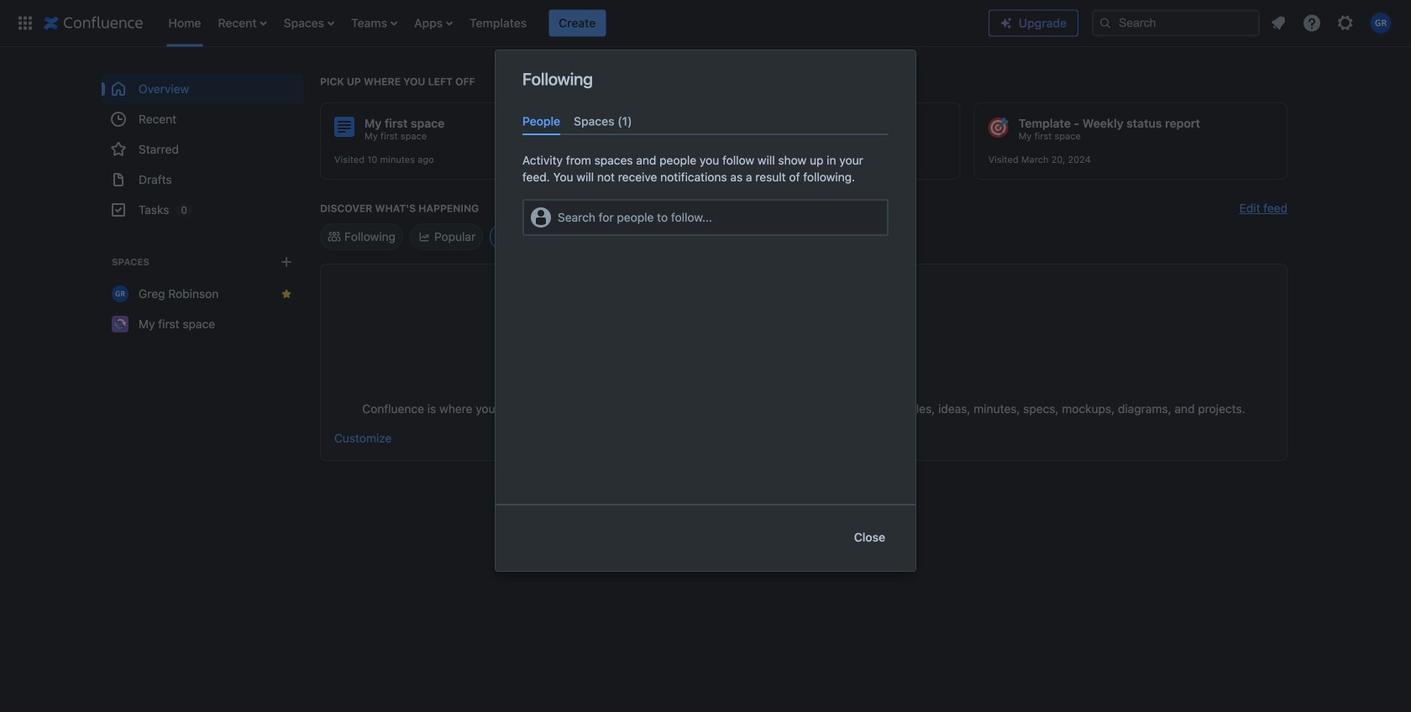 Task type: vqa. For each thing, say whether or not it's contained in the screenshot.
create a blog icon
no



Task type: locate. For each thing, give the bounding box(es) containing it.
tab list
[[516, 108, 895, 135]]

group
[[102, 74, 303, 225]]

premium image
[[1000, 16, 1013, 30]]

confluence image
[[44, 13, 143, 33], [44, 13, 143, 33]]

create a space image
[[276, 252, 297, 272]]

None text field
[[558, 209, 561, 226]]

Search field
[[1092, 10, 1260, 37]]

list item
[[213, 0, 272, 47], [346, 0, 402, 47], [549, 10, 606, 37]]

list
[[160, 0, 989, 47], [1263, 8, 1401, 38]]

banner
[[0, 0, 1411, 47]]

2 horizontal spatial list item
[[549, 10, 606, 37]]

search image
[[1099, 16, 1112, 30]]

None search field
[[1092, 10, 1260, 37]]

0 horizontal spatial list item
[[213, 0, 272, 47]]

dialog
[[496, 50, 916, 571]]

list item inside global element
[[549, 10, 606, 37]]

unstar this space image
[[280, 287, 293, 301]]

1 horizontal spatial list
[[1263, 8, 1401, 38]]

:dart: image
[[988, 118, 1009, 138]]



Task type: describe. For each thing, give the bounding box(es) containing it.
:sunflower: image
[[661, 118, 682, 138]]

global element
[[10, 0, 989, 47]]

:dart: image
[[988, 118, 1009, 138]]

settings icon image
[[1336, 13, 1356, 33]]

:sunflower: image
[[661, 118, 682, 138]]

1 horizontal spatial list item
[[346, 0, 402, 47]]

0 horizontal spatial list
[[160, 0, 989, 47]]



